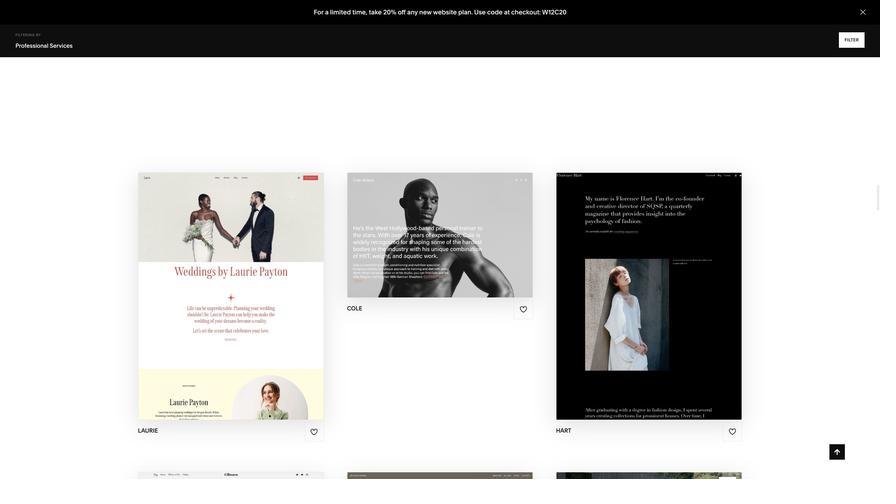 Task type: vqa. For each thing, say whether or not it's contained in the screenshot.
with related to Hart
yes



Task type: locate. For each thing, give the bounding box(es) containing it.
fillmore image
[[138, 473, 324, 480]]

hart inside "button"
[[658, 283, 677, 291]]

filtering by
[[15, 33, 41, 37]]

take
[[369, 8, 382, 16]]

code
[[487, 8, 503, 16]]

add laurie to your favorites list image
[[311, 428, 318, 436]]

preview for preview cole
[[415, 235, 446, 243]]

website
[[433, 8, 457, 16]]

2 horizontal spatial with
[[638, 283, 656, 291]]

professional
[[15, 42, 48, 49]]

start with laurie button
[[194, 277, 268, 297]]

1 horizontal spatial with
[[429, 221, 447, 230]]

preview cole
[[415, 235, 466, 243]]

hart
[[658, 283, 677, 291], [657, 296, 675, 305], [557, 428, 572, 435]]

2 vertical spatial cole
[[347, 305, 363, 312]]

20%
[[383, 8, 397, 16]]

selene image
[[348, 473, 533, 480]]

2 vertical spatial hart
[[557, 428, 572, 435]]

hart image
[[557, 173, 742, 420]]

plan.
[[459, 8, 473, 16]]

start with cole
[[406, 221, 467, 230]]

2 horizontal spatial preview
[[624, 296, 655, 305]]

cailles image
[[557, 473, 742, 480]]

0 horizontal spatial start
[[194, 283, 215, 291]]

start
[[406, 221, 427, 230], [615, 283, 637, 291], [194, 283, 215, 291]]

cole image
[[348, 173, 533, 298]]

with up preview cole
[[429, 221, 447, 230]]

filtering
[[15, 33, 35, 37]]

with up the preview laurie
[[217, 283, 234, 291]]

start for preview hart
[[615, 283, 637, 291]]

filter
[[845, 37, 860, 43]]

0 vertical spatial laurie
[[236, 283, 261, 291]]

start with laurie
[[194, 283, 261, 291]]

laurie
[[236, 283, 261, 291], [235, 296, 260, 305], [138, 428, 158, 435]]

start with hart
[[615, 283, 677, 291]]

cole inside button
[[449, 221, 467, 230]]

laurie image
[[138, 173, 324, 420]]

with
[[429, 221, 447, 230], [638, 283, 656, 291], [217, 283, 234, 291]]

with up preview hart
[[638, 283, 656, 291]]

1 horizontal spatial preview
[[415, 235, 446, 243]]

2 horizontal spatial start
[[615, 283, 637, 291]]

0 vertical spatial cole
[[449, 221, 467, 230]]

start for preview cole
[[406, 221, 427, 230]]

0 horizontal spatial with
[[217, 283, 234, 291]]

with for laurie
[[217, 283, 234, 291]]

1 horizontal spatial start
[[406, 221, 427, 230]]

preview down start with hart
[[624, 296, 655, 305]]

0 horizontal spatial preview
[[202, 296, 233, 305]]

w12c20
[[542, 8, 567, 16]]

limited
[[330, 8, 351, 16]]

start up preview hart
[[615, 283, 637, 291]]

0 vertical spatial hart
[[658, 283, 677, 291]]

with inside "button"
[[638, 283, 656, 291]]

start inside "button"
[[615, 283, 637, 291]]

any
[[407, 8, 418, 16]]

preview hart link
[[624, 291, 675, 310]]

preview down start with cole
[[415, 235, 446, 243]]

services
[[50, 42, 73, 49]]

preview laurie
[[202, 296, 260, 305]]

professional services
[[15, 42, 73, 49]]

add hart to your favorites list image
[[729, 428, 737, 436]]

preview down start with laurie
[[202, 296, 233, 305]]

cole
[[449, 221, 467, 230], [447, 235, 466, 243], [347, 305, 363, 312]]

start up the preview laurie
[[194, 283, 215, 291]]

preview for preview laurie
[[202, 296, 233, 305]]

start up preview cole
[[406, 221, 427, 230]]

preview
[[415, 235, 446, 243], [624, 296, 655, 305], [202, 296, 233, 305]]



Task type: describe. For each thing, give the bounding box(es) containing it.
start with hart button
[[615, 277, 684, 297]]

laurie inside button
[[236, 283, 261, 291]]

1 vertical spatial laurie
[[235, 296, 260, 305]]

with for cole
[[429, 221, 447, 230]]

1 vertical spatial hart
[[657, 296, 675, 305]]

for a limited time, take 20% off any new website plan. use code at checkout: w12c20
[[314, 8, 567, 16]]

start with cole button
[[406, 216, 475, 235]]

preview hart
[[624, 296, 675, 305]]

back to top image
[[834, 449, 842, 456]]

time,
[[352, 8, 368, 16]]

preview cole link
[[415, 230, 466, 249]]

with for hart
[[638, 283, 656, 291]]

use
[[474, 8, 486, 16]]

preview laurie link
[[202, 291, 260, 310]]

start for preview laurie
[[194, 283, 215, 291]]

filter button
[[840, 32, 865, 48]]

preview for preview hart
[[624, 296, 655, 305]]

2 vertical spatial laurie
[[138, 428, 158, 435]]

by
[[36, 33, 41, 37]]

add cole to your favorites list image
[[520, 306, 528, 314]]

new
[[419, 8, 432, 16]]

for
[[314, 8, 324, 16]]

off
[[398, 8, 406, 16]]

checkout:
[[512, 8, 541, 16]]

a
[[325, 8, 329, 16]]

1 vertical spatial cole
[[447, 235, 466, 243]]

at
[[504, 8, 510, 16]]



